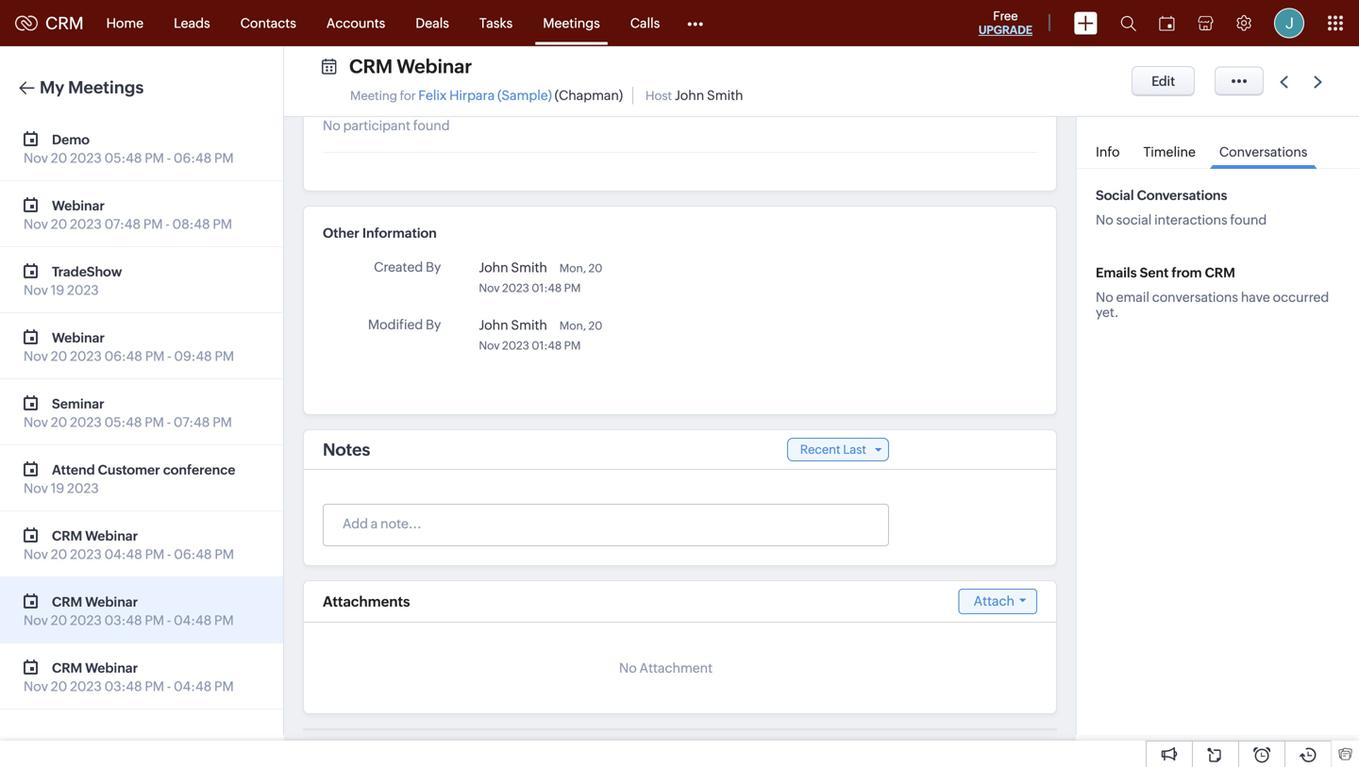 Task type: describe. For each thing, give the bounding box(es) containing it.
20 inside demo nov 20 2023 05:48 pm - 06:48 pm
[[51, 151, 67, 166]]

attend customer conference nov 19 2023
[[24, 463, 235, 496]]

yet.
[[1096, 305, 1119, 320]]

19 inside tradeshow nov 19 2023
[[51, 283, 64, 298]]

0 horizontal spatial meetings
[[68, 78, 144, 97]]

create menu element
[[1063, 0, 1109, 46]]

20 inside the 'seminar nov 20 2023 05:48 pm - 07:48 pm'
[[51, 415, 67, 430]]

nov inside webinar nov 20 2023 06:48 pm - 09:48 pm
[[24, 349, 48, 364]]

conversations
[[1153, 290, 1239, 305]]

contacts
[[240, 16, 296, 31]]

information
[[362, 226, 437, 241]]

09:48
[[174, 349, 212, 364]]

my meetings
[[40, 78, 144, 97]]

05:48 for demo
[[104, 151, 142, 166]]

info
[[1096, 144, 1120, 160]]

meetings link
[[528, 0, 615, 46]]

- inside webinar nov 20 2023 07:48 pm - 08:48 pm
[[166, 217, 170, 232]]

john smith for created by
[[479, 260, 547, 275]]

created
[[374, 260, 423, 275]]

social
[[1096, 188, 1134, 203]]

webinar nov 20 2023 06:48 pm - 09:48 pm
[[24, 330, 234, 364]]

crm inside crm webinar nov 20 2023 04:48 pm - 06:48 pm
[[52, 529, 82, 544]]

06:48 inside webinar nov 20 2023 06:48 pm - 09:48 pm
[[104, 349, 142, 364]]

01:48 for modified by
[[532, 339, 562, 352]]

20 inside webinar nov 20 2023 06:48 pm - 09:48 pm
[[51, 349, 67, 364]]

no inside social conversations no social interactions found
[[1096, 212, 1114, 228]]

conversations link
[[1210, 131, 1318, 169]]

no inside emails sent from crm no email conversations have occurred yet.
[[1096, 290, 1114, 305]]

crm webinar nov 20 2023 04:48 pm - 06:48 pm
[[24, 529, 234, 562]]

no attachment
[[619, 661, 713, 676]]

timeline
[[1144, 144, 1196, 160]]

emails
[[1096, 265, 1137, 280]]

contacts link
[[225, 0, 311, 46]]

host john smith
[[646, 88, 744, 103]]

nov inside crm webinar nov 20 2023 04:48 pm - 06:48 pm
[[24, 547, 48, 562]]

other
[[323, 226, 360, 241]]

my
[[40, 78, 64, 97]]

webinar inside webinar nov 20 2023 06:48 pm - 09:48 pm
[[52, 330, 105, 346]]

seminar
[[52, 397, 104, 412]]

0 vertical spatial smith
[[707, 88, 744, 103]]

upgrade
[[979, 24, 1033, 36]]

previous record image
[[1280, 76, 1289, 88]]

home link
[[91, 0, 159, 46]]

create menu image
[[1074, 12, 1098, 34]]

leads link
[[159, 0, 225, 46]]

john for modified by
[[479, 318, 509, 333]]

07:48 inside webinar nov 20 2023 07:48 pm - 08:48 pm
[[104, 217, 141, 232]]

interactions
[[1155, 212, 1228, 228]]

19 inside "attend customer conference nov 19 2023"
[[51, 481, 64, 496]]

smith for modified by
[[511, 318, 547, 333]]

email
[[1117, 290, 1150, 305]]

(sample)
[[498, 88, 552, 103]]

created by
[[374, 260, 441, 275]]

2 vertical spatial 04:48
[[174, 679, 212, 694]]

deals link
[[401, 0, 464, 46]]

1 crm webinar nov 20 2023 03:48 pm - 04:48 pm from the top
[[24, 595, 234, 628]]

demo nov 20 2023 05:48 pm - 06:48 pm
[[24, 132, 234, 166]]

2023 inside webinar nov 20 2023 07:48 pm - 08:48 pm
[[70, 217, 102, 232]]

0 vertical spatial conversations
[[1220, 144, 1308, 160]]

have
[[1241, 290, 1271, 305]]

crm link
[[15, 13, 84, 33]]

john for created by
[[479, 260, 509, 275]]

attend
[[52, 463, 95, 478]]

06:48 inside demo nov 20 2023 05:48 pm - 06:48 pm
[[174, 151, 212, 166]]

nov inside "attend customer conference nov 19 2023"
[[24, 481, 48, 496]]

modified by
[[368, 317, 441, 332]]

webinar inside crm webinar nov 20 2023 04:48 pm - 06:48 pm
[[85, 529, 138, 544]]

sent
[[1140, 265, 1169, 280]]

occurred
[[1273, 290, 1330, 305]]

accounts link
[[311, 0, 401, 46]]

next record image
[[1314, 76, 1327, 88]]

tasks link
[[464, 0, 528, 46]]

2023 inside crm webinar nov 20 2023 04:48 pm - 06:48 pm
[[70, 547, 102, 562]]

attachments
[[323, 594, 410, 610]]

tradeshow
[[52, 264, 122, 279]]

nov inside tradeshow nov 19 2023
[[24, 283, 48, 298]]

2 crm webinar nov 20 2023 03:48 pm - 04:48 pm from the top
[[24, 661, 234, 694]]

0 vertical spatial john
[[675, 88, 705, 103]]

for
[[400, 89, 416, 103]]

logo image
[[15, 16, 38, 31]]

2023 inside the 'seminar nov 20 2023 05:48 pm - 07:48 pm'
[[70, 415, 102, 430]]

nov inside webinar nov 20 2023 07:48 pm - 08:48 pm
[[24, 217, 48, 232]]

attach link
[[959, 589, 1038, 615]]

seminar nov 20 2023 05:48 pm - 07:48 pm
[[24, 397, 232, 430]]

20 inside webinar nov 20 2023 07:48 pm - 08:48 pm
[[51, 217, 67, 232]]

2023 inside demo nov 20 2023 05:48 pm - 06:48 pm
[[70, 151, 102, 166]]

other information
[[323, 226, 437, 241]]

last
[[843, 443, 867, 457]]



Task type: vqa. For each thing, say whether or not it's contained in the screenshot.
19
yes



Task type: locate. For each thing, give the bounding box(es) containing it.
- inside the 'seminar nov 20 2023 05:48 pm - 07:48 pm'
[[167, 415, 171, 430]]

profile image
[[1275, 8, 1305, 38]]

0 vertical spatial meetings
[[543, 16, 600, 31]]

no
[[323, 118, 341, 133], [1096, 212, 1114, 228], [1096, 290, 1114, 305], [619, 661, 637, 676]]

felix hirpara (sample) link
[[418, 88, 552, 103]]

john smith for modified by
[[479, 318, 547, 333]]

john right created by
[[479, 260, 509, 275]]

2 03:48 from the top
[[104, 679, 142, 694]]

timeline link
[[1134, 131, 1206, 168]]

attachment
[[640, 661, 713, 676]]

2 19 from the top
[[51, 481, 64, 496]]

0 vertical spatial 07:48
[[104, 217, 141, 232]]

conversations inside social conversations no social interactions found
[[1137, 188, 1228, 203]]

demo
[[52, 132, 90, 147]]

2 mon, from the top
[[560, 320, 586, 332]]

by for modified by
[[426, 317, 441, 332]]

1 vertical spatial conversations
[[1137, 188, 1228, 203]]

0 vertical spatial mon, 20 nov 2023 01:48 pm
[[479, 262, 603, 295]]

0 vertical spatial 01:48
[[532, 282, 562, 295]]

crm inside emails sent from crm no email conversations have occurred yet.
[[1205, 265, 1236, 280]]

host
[[646, 89, 672, 103]]

mon, 20 nov 2023 01:48 pm
[[479, 262, 603, 295], [479, 320, 603, 352]]

meetings right my
[[68, 78, 144, 97]]

0 vertical spatial 19
[[51, 283, 64, 298]]

meeting
[[350, 89, 397, 103]]

found right interactions
[[1231, 212, 1267, 228]]

0 vertical spatial mon,
[[560, 262, 586, 275]]

None button
[[1132, 66, 1195, 96]]

mon,
[[560, 262, 586, 275], [560, 320, 586, 332]]

no left participant
[[323, 118, 341, 133]]

0 vertical spatial 05:48
[[104, 151, 142, 166]]

by right modified
[[426, 317, 441, 332]]

deals
[[416, 16, 449, 31]]

smith
[[707, 88, 744, 103], [511, 260, 547, 275], [511, 318, 547, 333]]

tradeshow nov 19 2023
[[24, 264, 122, 298]]

hirpara
[[449, 88, 495, 103]]

customer
[[98, 463, 160, 478]]

0 vertical spatial 04:48
[[104, 547, 142, 562]]

crm
[[45, 13, 84, 33], [349, 56, 393, 77], [1205, 265, 1236, 280], [52, 529, 82, 544], [52, 595, 82, 610], [52, 661, 82, 676]]

2 vertical spatial smith
[[511, 318, 547, 333]]

felix
[[418, 88, 447, 103]]

04:48
[[104, 547, 142, 562], [174, 613, 212, 628], [174, 679, 212, 694]]

webinar
[[397, 56, 472, 77], [52, 198, 105, 213], [52, 330, 105, 346], [85, 529, 138, 544], [85, 595, 138, 610], [85, 661, 138, 676]]

1 vertical spatial mon, 20 nov 2023 01:48 pm
[[479, 320, 603, 352]]

2023 inside "attend customer conference nov 19 2023"
[[67, 481, 99, 496]]

1 vertical spatial 01:48
[[532, 339, 562, 352]]

meetings inside 'link'
[[543, 16, 600, 31]]

leads
[[174, 16, 210, 31]]

1 01:48 from the top
[[532, 282, 562, 295]]

04:48 inside crm webinar nov 20 2023 04:48 pm - 06:48 pm
[[104, 547, 142, 562]]

- inside webinar nov 20 2023 06:48 pm - 09:48 pm
[[167, 349, 171, 364]]

webinar nov 20 2023 07:48 pm - 08:48 pm
[[24, 198, 232, 232]]

by right created at the top left of page
[[426, 260, 441, 275]]

home
[[106, 16, 144, 31]]

accounts
[[327, 16, 386, 31]]

06:48 inside crm webinar nov 20 2023 04:48 pm - 06:48 pm
[[174, 547, 212, 562]]

mon, for created by
[[560, 262, 586, 275]]

0 vertical spatial by
[[426, 260, 441, 275]]

1 horizontal spatial meetings
[[543, 16, 600, 31]]

tasks
[[480, 16, 513, 31]]

john
[[675, 88, 705, 103], [479, 260, 509, 275], [479, 318, 509, 333]]

06:48 down conference
[[174, 547, 212, 562]]

calls
[[630, 16, 660, 31]]

meetings left calls link
[[543, 16, 600, 31]]

01:48 for created by
[[532, 282, 562, 295]]

07:48 up tradeshow
[[104, 217, 141, 232]]

social
[[1117, 212, 1152, 228]]

1 mon, 20 nov 2023 01:48 pm from the top
[[479, 262, 603, 295]]

1 vertical spatial found
[[1231, 212, 1267, 228]]

Add a note... field
[[324, 515, 888, 533]]

calendar image
[[1159, 16, 1175, 31]]

0 vertical spatial john smith
[[479, 260, 547, 275]]

1 vertical spatial by
[[426, 317, 441, 332]]

05:48 up 'customer'
[[104, 415, 142, 430]]

conversations up interactions
[[1137, 188, 1228, 203]]

2 05:48 from the top
[[104, 415, 142, 430]]

1 vertical spatial 04:48
[[174, 613, 212, 628]]

emails sent from crm no email conversations have occurred yet.
[[1096, 265, 1330, 320]]

2 mon, 20 nov 2023 01:48 pm from the top
[[479, 320, 603, 352]]

by for created by
[[426, 260, 441, 275]]

0 horizontal spatial 07:48
[[104, 217, 141, 232]]

07:48 up conference
[[174, 415, 210, 430]]

nov
[[24, 151, 48, 166], [24, 217, 48, 232], [479, 282, 500, 295], [24, 283, 48, 298], [479, 339, 500, 352], [24, 349, 48, 364], [24, 415, 48, 430], [24, 481, 48, 496], [24, 547, 48, 562], [24, 613, 48, 628], [24, 679, 48, 694]]

1 19 from the top
[[51, 283, 64, 298]]

2 by from the top
[[426, 317, 441, 332]]

meetings
[[543, 16, 600, 31], [68, 78, 144, 97]]

1 vertical spatial john smith
[[479, 318, 547, 333]]

search element
[[1109, 0, 1148, 46]]

crm webinar
[[349, 56, 472, 77]]

07:48 inside the 'seminar nov 20 2023 05:48 pm - 07:48 pm'
[[174, 415, 210, 430]]

modified
[[368, 317, 423, 332]]

0 vertical spatial 06:48
[[174, 151, 212, 166]]

1 05:48 from the top
[[104, 151, 142, 166]]

from
[[1172, 265, 1202, 280]]

20 inside crm webinar nov 20 2023 04:48 pm - 06:48 pm
[[51, 547, 67, 562]]

(chapman)
[[555, 88, 623, 103]]

no down social
[[1096, 212, 1114, 228]]

no participant found
[[323, 118, 450, 133]]

1 vertical spatial 06:48
[[104, 349, 142, 364]]

meeting for felix hirpara (sample) (chapman)
[[350, 88, 623, 103]]

06:48 up the 'seminar nov 20 2023 05:48 pm - 07:48 pm'
[[104, 349, 142, 364]]

1 vertical spatial 07:48
[[174, 415, 210, 430]]

1 vertical spatial 19
[[51, 481, 64, 496]]

1 vertical spatial 05:48
[[104, 415, 142, 430]]

john smith
[[479, 260, 547, 275], [479, 318, 547, 333]]

05:48 inside the 'seminar nov 20 2023 05:48 pm - 07:48 pm'
[[104, 415, 142, 430]]

info link
[[1087, 131, 1130, 168]]

05:48 inside demo nov 20 2023 05:48 pm - 06:48 pm
[[104, 151, 142, 166]]

03:48
[[104, 613, 142, 628], [104, 679, 142, 694]]

webinar inside webinar nov 20 2023 07:48 pm - 08:48 pm
[[52, 198, 105, 213]]

1 horizontal spatial 07:48
[[174, 415, 210, 430]]

- inside demo nov 20 2023 05:48 pm - 06:48 pm
[[167, 151, 171, 166]]

attach
[[974, 594, 1015, 609]]

found down felix at the left top of page
[[413, 118, 450, 133]]

06:48 up 08:48
[[174, 151, 212, 166]]

1 vertical spatial john
[[479, 260, 509, 275]]

- inside crm webinar nov 20 2023 04:48 pm - 06:48 pm
[[167, 547, 171, 562]]

mon, 20 nov 2023 01:48 pm for modified by
[[479, 320, 603, 352]]

19 down attend
[[51, 481, 64, 496]]

0 horizontal spatial found
[[413, 118, 450, 133]]

01:48
[[532, 282, 562, 295], [532, 339, 562, 352]]

2 john smith from the top
[[479, 318, 547, 333]]

social conversations no social interactions found
[[1096, 188, 1267, 228]]

2 01:48 from the top
[[532, 339, 562, 352]]

no down emails
[[1096, 290, 1114, 305]]

06:48
[[174, 151, 212, 166], [104, 349, 142, 364], [174, 547, 212, 562]]

07:48
[[104, 217, 141, 232], [174, 415, 210, 430]]

05:48 for seminar
[[104, 415, 142, 430]]

mon, for modified by
[[560, 320, 586, 332]]

0 vertical spatial found
[[413, 118, 450, 133]]

2 vertical spatial john
[[479, 318, 509, 333]]

08:48
[[172, 217, 210, 232]]

search image
[[1121, 15, 1137, 31]]

19 down tradeshow
[[51, 283, 64, 298]]

2023
[[70, 151, 102, 166], [70, 217, 102, 232], [502, 282, 530, 295], [67, 283, 99, 298], [502, 339, 530, 352], [70, 349, 102, 364], [70, 415, 102, 430], [67, 481, 99, 496], [70, 547, 102, 562], [70, 613, 102, 628], [70, 679, 102, 694]]

crm webinar nov 20 2023 03:48 pm - 04:48 pm
[[24, 595, 234, 628], [24, 661, 234, 694]]

1 vertical spatial 03:48
[[104, 679, 142, 694]]

by
[[426, 260, 441, 275], [426, 317, 441, 332]]

0 vertical spatial crm webinar nov 20 2023 03:48 pm - 04:48 pm
[[24, 595, 234, 628]]

1 john smith from the top
[[479, 260, 547, 275]]

no left attachment
[[619, 661, 637, 676]]

1 03:48 from the top
[[104, 613, 142, 628]]

recent last
[[800, 443, 867, 457]]

19
[[51, 283, 64, 298], [51, 481, 64, 496]]

found
[[413, 118, 450, 133], [1231, 212, 1267, 228]]

nov inside the 'seminar nov 20 2023 05:48 pm - 07:48 pm'
[[24, 415, 48, 430]]

profile element
[[1263, 0, 1316, 46]]

nov inside demo nov 20 2023 05:48 pm - 06:48 pm
[[24, 151, 48, 166]]

1 by from the top
[[426, 260, 441, 275]]

recent
[[800, 443, 841, 457]]

1 vertical spatial mon,
[[560, 320, 586, 332]]

20
[[51, 151, 67, 166], [51, 217, 67, 232], [589, 262, 603, 275], [589, 320, 603, 332], [51, 349, 67, 364], [51, 415, 67, 430], [51, 547, 67, 562], [51, 613, 67, 628], [51, 679, 67, 694]]

1 vertical spatial crm webinar nov 20 2023 03:48 pm - 04:48 pm
[[24, 661, 234, 694]]

2023 inside tradeshow nov 19 2023
[[67, 283, 99, 298]]

conversations down previous record icon on the top of the page
[[1220, 144, 1308, 160]]

mon, 20 nov 2023 01:48 pm for created by
[[479, 262, 603, 295]]

conference
[[163, 463, 235, 478]]

2 vertical spatial 06:48
[[174, 547, 212, 562]]

john right host
[[675, 88, 705, 103]]

1 vertical spatial meetings
[[68, 78, 144, 97]]

conversations
[[1220, 144, 1308, 160], [1137, 188, 1228, 203]]

found inside social conversations no social interactions found
[[1231, 212, 1267, 228]]

05:48 up webinar nov 20 2023 07:48 pm - 08:48 pm
[[104, 151, 142, 166]]

Other Modules field
[[675, 8, 716, 38]]

participant
[[343, 118, 411, 133]]

john right modified by
[[479, 318, 509, 333]]

pm
[[145, 151, 164, 166], [214, 151, 234, 166], [143, 217, 163, 232], [213, 217, 232, 232], [564, 282, 581, 295], [564, 339, 581, 352], [145, 349, 165, 364], [215, 349, 234, 364], [145, 415, 164, 430], [213, 415, 232, 430], [145, 547, 164, 562], [215, 547, 234, 562], [145, 613, 164, 628], [214, 613, 234, 628], [145, 679, 164, 694], [214, 679, 234, 694]]

05:48
[[104, 151, 142, 166], [104, 415, 142, 430]]

calls link
[[615, 0, 675, 46]]

0 vertical spatial 03:48
[[104, 613, 142, 628]]

1 horizontal spatial found
[[1231, 212, 1267, 228]]

1 vertical spatial smith
[[511, 260, 547, 275]]

notes
[[323, 440, 370, 460]]

-
[[167, 151, 171, 166], [166, 217, 170, 232], [167, 349, 171, 364], [167, 415, 171, 430], [167, 547, 171, 562], [167, 613, 171, 628], [167, 679, 171, 694]]

1 mon, from the top
[[560, 262, 586, 275]]

2023 inside webinar nov 20 2023 06:48 pm - 09:48 pm
[[70, 349, 102, 364]]

free
[[994, 9, 1018, 23]]

free upgrade
[[979, 9, 1033, 36]]

smith for created by
[[511, 260, 547, 275]]



